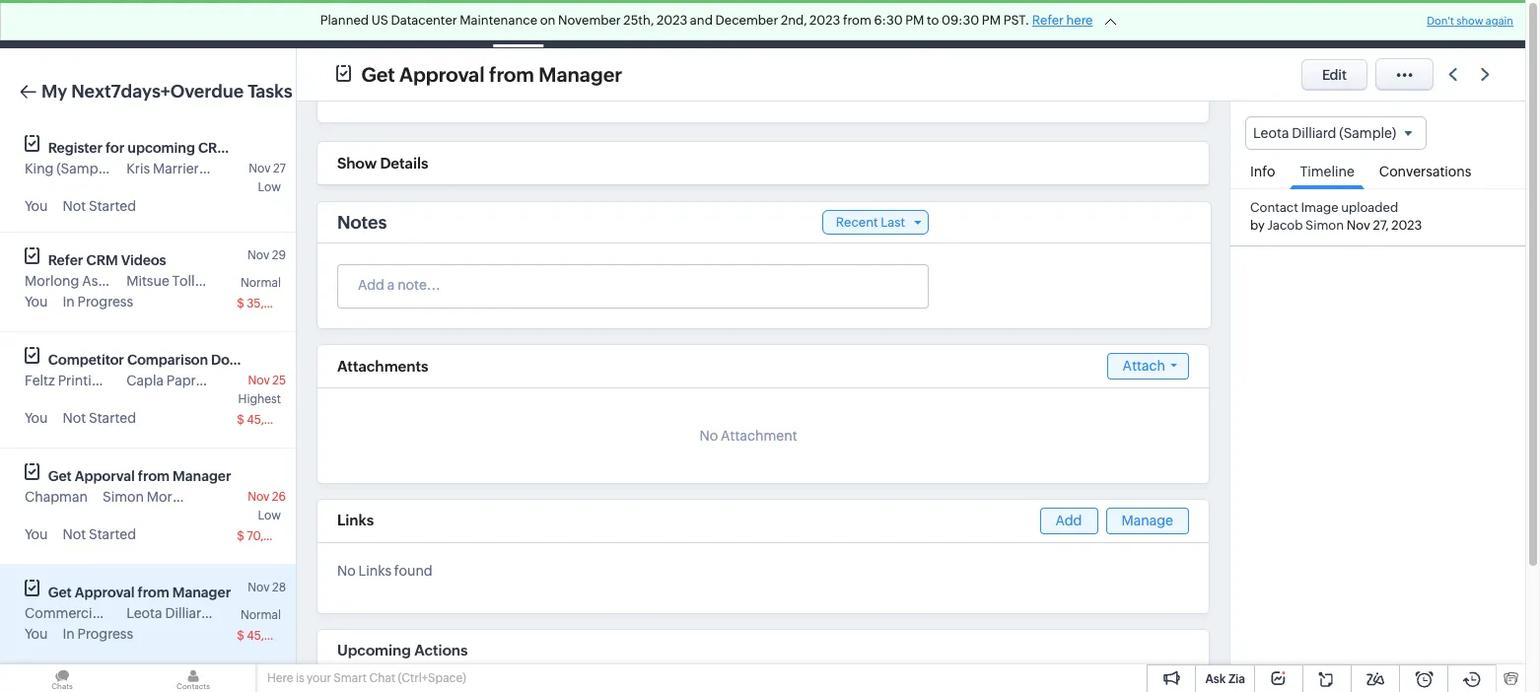 Task type: locate. For each thing, give the bounding box(es) containing it.
crm up associates
[[86, 252, 118, 268]]

1 vertical spatial no
[[337, 563, 356, 579]]

crm up 'my'
[[47, 14, 87, 35]]

register
[[48, 140, 103, 156]]

(sample) left 26
[[204, 489, 261, 505]]

progress for press
[[78, 626, 133, 642]]

0 vertical spatial no
[[700, 428, 718, 444]]

1 vertical spatial 45,000.00
[[247, 629, 307, 643]]

get up 'commercial'
[[48, 585, 72, 601]]

attachment
[[721, 428, 797, 444]]

0 vertical spatial dilliard
[[1292, 125, 1337, 141]]

nov left '28'
[[248, 581, 270, 595]]

not started for (sample)
[[63, 198, 136, 214]]

upcoming
[[337, 642, 411, 659]]

progress down associates
[[78, 294, 133, 310]]

0 horizontal spatial dilliard
[[165, 606, 210, 621]]

you for feltz printing service
[[25, 410, 48, 426]]

in progress for associates
[[63, 294, 133, 310]]

$ down highest
[[237, 413, 244, 427]]

0 horizontal spatial refer
[[48, 252, 83, 268]]

you down chapman on the left of the page
[[25, 527, 48, 542]]

1 vertical spatial get
[[48, 468, 72, 484]]

enterprise-trial upgrade
[[1060, 9, 1150, 38]]

(sample) up timeline link
[[1340, 125, 1397, 141]]

2 vertical spatial not
[[63, 527, 86, 542]]

1 horizontal spatial 2023
[[810, 13, 841, 28]]

nov down uploaded
[[1347, 218, 1371, 233]]

nov left 29
[[248, 249, 270, 262]]

you for king (sample)
[[25, 198, 48, 214]]

Leota Dilliard (Sample) field
[[1246, 116, 1427, 150]]

simon down image
[[1306, 218, 1344, 233]]

(sample) down nov 29
[[219, 273, 276, 289]]

1 45,000.00 from the top
[[247, 413, 307, 427]]

1 $ from the top
[[237, 297, 244, 311]]

1 progress from the top
[[78, 294, 133, 310]]

planned
[[320, 13, 369, 28]]

simon down apporval
[[103, 489, 144, 505]]

links
[[337, 512, 374, 529], [359, 563, 392, 579]]

5 you from the top
[[25, 626, 48, 642]]

crm up kris marrier (sample)
[[198, 140, 230, 156]]

0 vertical spatial get
[[361, 63, 395, 85]]

0 vertical spatial in
[[63, 294, 75, 310]]

0 vertical spatial normal
[[241, 276, 281, 290]]

2 vertical spatial get
[[48, 585, 72, 601]]

normal down nov 28
[[241, 609, 281, 622]]

not started down king (sample) at the left top of the page
[[63, 198, 136, 214]]

tasks up webinars
[[248, 81, 293, 102]]

simon
[[1306, 218, 1344, 233], [103, 489, 144, 505]]

1 vertical spatial in progress
[[63, 626, 133, 642]]

1 vertical spatial simon
[[103, 489, 144, 505]]

3 started from the top
[[89, 527, 136, 542]]

get approval from manager down maintenance
[[361, 63, 622, 85]]

morlong associates
[[25, 273, 151, 289]]

2 in progress from the top
[[63, 626, 133, 642]]

add
[[1056, 513, 1082, 529]]

1 vertical spatial crm
[[198, 140, 230, 156]]

2 $ 45,000.00 from the top
[[237, 629, 307, 643]]

1 not started from the top
[[63, 198, 136, 214]]

1 vertical spatial dilliard
[[165, 606, 210, 621]]

45,000.00 up here
[[247, 629, 307, 643]]

you
[[25, 198, 48, 214], [25, 294, 48, 310], [25, 410, 48, 426], [25, 527, 48, 542], [25, 626, 48, 642]]

1 horizontal spatial leota
[[1253, 125, 1289, 141]]

45,000.00 for capla paprocki (sample)
[[247, 413, 307, 427]]

associates
[[82, 273, 151, 289]]

started down kris
[[89, 198, 136, 214]]

leota right 'commercial'
[[126, 606, 162, 621]]

profile image
[[1425, 0, 1480, 48]]

0 horizontal spatial tasks
[[248, 81, 293, 102]]

from up the morasca
[[138, 468, 170, 484]]

0 vertical spatial simon
[[1306, 218, 1344, 233]]

search image
[[1239, 16, 1255, 33]]

0 horizontal spatial pm
[[906, 13, 924, 28]]

pm left to
[[906, 13, 924, 28]]

started down apporval
[[89, 527, 136, 542]]

low up $ 70,000.00
[[258, 509, 281, 523]]

leota dilliard (sample) up the contacts image
[[126, 606, 270, 621]]

1 horizontal spatial get approval from manager
[[361, 63, 622, 85]]

1 vertical spatial not started
[[63, 410, 136, 426]]

manager left nov 28
[[172, 585, 231, 601]]

2 you from the top
[[25, 294, 48, 310]]

(sample) for get apporval from manager
[[204, 489, 261, 505]]

$ for tollner
[[237, 297, 244, 311]]

approval down deals
[[399, 63, 485, 85]]

actions
[[414, 642, 468, 659]]

45,000.00 for leota dilliard (sample)
[[247, 629, 307, 643]]

highest
[[238, 393, 281, 406]]

normal up the $ 35,000.00
[[241, 276, 281, 290]]

leota dilliard (sample) up timeline link
[[1253, 125, 1397, 141]]

nov 29
[[248, 249, 286, 262]]

1 in progress from the top
[[63, 294, 133, 310]]

2 not started from the top
[[63, 410, 136, 426]]

competitor comparison document nov 25
[[48, 352, 286, 388]]

trial
[[1125, 9, 1150, 24]]

document
[[211, 352, 280, 368]]

0 vertical spatial $ 45,000.00
[[237, 413, 307, 427]]

started down feltz printing service
[[89, 410, 136, 426]]

you for chapman
[[25, 527, 48, 542]]

$ 45,000.00 up here
[[237, 629, 307, 643]]

started
[[89, 198, 136, 214], [89, 410, 136, 426], [89, 527, 136, 542]]

0 vertical spatial leota dilliard (sample)
[[1253, 125, 1397, 141]]

found
[[394, 563, 433, 579]]

service
[[111, 373, 159, 389]]

0 vertical spatial progress
[[78, 294, 133, 310]]

low
[[258, 180, 281, 194], [258, 509, 281, 523]]

no left found
[[337, 563, 356, 579]]

get apporval from manager nov 26
[[48, 468, 286, 504]]

competitor
[[48, 352, 124, 368]]

again
[[1486, 15, 1514, 27]]

(sample) down nov 28
[[213, 606, 270, 621]]

2 in from the top
[[63, 626, 75, 642]]

contact image uploaded by jacob simon nov 27, 2023
[[1251, 200, 1423, 233]]

recent last
[[836, 215, 905, 230]]

ask zia
[[1206, 673, 1246, 686]]

in for morlong
[[63, 294, 75, 310]]

2 normal from the top
[[241, 609, 281, 622]]

27,
[[1373, 218, 1389, 233]]

chat
[[369, 672, 396, 685]]

reports
[[721, 16, 772, 32]]

1 vertical spatial progress
[[78, 626, 133, 642]]

in progress down the morlong associates
[[63, 294, 133, 310]]

low for kris marrier (sample)
[[258, 180, 281, 194]]

1 vertical spatial not
[[63, 410, 86, 426]]

dilliard up timeline link
[[1292, 125, 1337, 141]]

0 vertical spatial leota
[[1253, 125, 1289, 141]]

1 horizontal spatial leota dilliard (sample)
[[1253, 125, 1397, 141]]

services
[[803, 16, 858, 32]]

you down feltz
[[25, 410, 48, 426]]

from left 6:30
[[843, 13, 872, 28]]

3 not started from the top
[[63, 527, 136, 542]]

info link
[[1241, 150, 1285, 189]]

dilliard
[[1292, 125, 1337, 141], [165, 606, 210, 621]]

1 vertical spatial normal
[[241, 609, 281, 622]]

0 horizontal spatial no
[[337, 563, 356, 579]]

(sample) up highest
[[225, 373, 282, 389]]

normal
[[241, 276, 281, 290], [241, 609, 281, 622]]

nov
[[249, 162, 271, 176], [1347, 218, 1371, 233], [248, 249, 270, 262], [248, 374, 270, 388], [248, 490, 270, 504], [248, 581, 270, 595]]

nov inside contact image uploaded by jacob simon nov 27, 2023
[[1347, 218, 1371, 233]]

tasks link
[[485, 0, 552, 48]]

not started down chapman on the left of the page
[[63, 527, 136, 542]]

1 horizontal spatial tasks
[[501, 16, 536, 32]]

0 horizontal spatial get approval from manager
[[48, 585, 231, 601]]

not started down feltz printing service
[[63, 410, 136, 426]]

1 normal from the top
[[241, 276, 281, 290]]

from
[[843, 13, 872, 28], [489, 63, 534, 85], [138, 468, 170, 484], [138, 585, 169, 601]]

normal for mitsue tollner (sample)
[[241, 276, 281, 290]]

get down accounts link
[[361, 63, 395, 85]]

2 started from the top
[[89, 410, 136, 426]]

leota up info link
[[1253, 125, 1289, 141]]

1 vertical spatial $ 45,000.00
[[237, 629, 307, 643]]

2 45,000.00 from the top
[[247, 629, 307, 643]]

not for (sample)
[[63, 198, 86, 214]]

1 vertical spatial started
[[89, 410, 136, 426]]

low for simon morasca (sample)
[[258, 509, 281, 523]]

get up chapman on the left of the page
[[48, 468, 72, 484]]

you down king
[[25, 198, 48, 214]]

in for commercial
[[63, 626, 75, 642]]

refer here link
[[1032, 13, 1093, 28]]

feltz
[[25, 373, 55, 389]]

links up the no links found
[[337, 512, 374, 529]]

refer crm videos
[[48, 252, 166, 268]]

upcoming actions
[[337, 642, 468, 659]]

approval
[[399, 63, 485, 85], [75, 585, 135, 601]]

nov left 26
[[248, 490, 270, 504]]

0 vertical spatial not
[[63, 198, 86, 214]]

no links found
[[337, 563, 433, 579]]

setup element
[[1386, 0, 1425, 48]]

$ left 35,000.00
[[237, 297, 244, 311]]

next record image
[[1481, 68, 1494, 81]]

1 vertical spatial manager
[[173, 468, 231, 484]]

1 vertical spatial in
[[63, 626, 75, 642]]

0 horizontal spatial leota dilliard (sample)
[[126, 606, 270, 621]]

2023
[[657, 13, 688, 28], [810, 13, 841, 28], [1392, 218, 1423, 233]]

nov up highest
[[248, 374, 270, 388]]

1 horizontal spatial no
[[700, 428, 718, 444]]

not down chapman on the left of the page
[[63, 527, 86, 542]]

attachments
[[337, 358, 428, 375]]

refer up morlong
[[48, 252, 83, 268]]

you down morlong
[[25, 294, 48, 310]]

not down printing on the left of page
[[63, 410, 86, 426]]

here
[[267, 672, 293, 685]]

2 progress from the top
[[78, 626, 133, 642]]

accounts
[[341, 16, 403, 32]]

0 horizontal spatial approval
[[75, 585, 135, 601]]

(sample) down register
[[57, 161, 113, 177]]

1 in from the top
[[63, 294, 75, 310]]

3 you from the top
[[25, 410, 48, 426]]

search element
[[1227, 0, 1267, 48]]

get approval from manager up press
[[48, 585, 231, 601]]

2 low from the top
[[258, 509, 281, 523]]

1 vertical spatial approval
[[75, 585, 135, 601]]

crm inside register for upcoming crm webinars nov 27
[[198, 140, 230, 156]]

4 you from the top
[[25, 527, 48, 542]]

0 vertical spatial low
[[258, 180, 281, 194]]

45,000.00 down highest
[[247, 413, 307, 427]]

3 not from the top
[[63, 527, 86, 542]]

manager
[[539, 63, 622, 85], [173, 468, 231, 484], [172, 585, 231, 601]]

0 horizontal spatial 2023
[[657, 13, 688, 28]]

1 vertical spatial low
[[258, 509, 281, 523]]

0 vertical spatial refer
[[1032, 13, 1064, 28]]

$ left 70,000.00
[[237, 530, 244, 543]]

0 vertical spatial approval
[[399, 63, 485, 85]]

$ 70,000.00
[[237, 530, 306, 543]]

2 $ from the top
[[237, 413, 244, 427]]

crm
[[47, 14, 87, 35], [198, 140, 230, 156], [86, 252, 118, 268]]

1 horizontal spatial refer
[[1032, 13, 1064, 28]]

nov 28
[[248, 581, 286, 595]]

datacenter
[[391, 13, 457, 28]]

1 $ 45,000.00 from the top
[[237, 413, 307, 427]]

tasks left on
[[501, 16, 536, 32]]

refer right pst.
[[1032, 13, 1064, 28]]

videos
[[121, 252, 166, 268]]

no left attachment
[[700, 428, 718, 444]]

1 not from the top
[[63, 198, 86, 214]]

manager down meetings link
[[539, 63, 622, 85]]

2 vertical spatial not started
[[63, 527, 136, 542]]

1 vertical spatial leota
[[126, 606, 162, 621]]

manager up simon morasca (sample)
[[173, 468, 231, 484]]

35,000.00
[[247, 297, 307, 311]]

0 vertical spatial get approval from manager
[[361, 63, 622, 85]]

timeline link
[[1290, 150, 1365, 190]]

$ up the contacts image
[[237, 629, 244, 643]]

0 vertical spatial 45,000.00
[[247, 413, 307, 427]]

deals link
[[418, 0, 485, 48]]

(sample) down webinars
[[202, 161, 259, 177]]

1 vertical spatial tasks
[[248, 81, 293, 102]]

you down 'commercial'
[[25, 626, 48, 642]]

4 $ from the top
[[237, 629, 244, 643]]

1 low from the top
[[258, 180, 281, 194]]

2 horizontal spatial 2023
[[1392, 218, 1423, 233]]

0 vertical spatial tasks
[[501, 16, 536, 32]]

2023 left and
[[657, 13, 688, 28]]

0 vertical spatial in progress
[[63, 294, 133, 310]]

0 vertical spatial started
[[89, 198, 136, 214]]

image
[[1301, 200, 1339, 215]]

pm
[[906, 13, 924, 28], [982, 13, 1001, 28]]

2023 right 2nd,
[[810, 13, 841, 28]]

low down '27'
[[258, 180, 281, 194]]

2 vertical spatial started
[[89, 527, 136, 542]]

1 vertical spatial refer
[[48, 252, 83, 268]]

in down morlong
[[63, 294, 75, 310]]

webinars
[[233, 140, 295, 156]]

in progress down commercial press
[[63, 626, 133, 642]]

45,000.00
[[247, 413, 307, 427], [247, 629, 307, 643]]

not down king (sample) at the left top of the page
[[63, 198, 86, 214]]

marketplace element
[[1345, 0, 1386, 48]]

6:30
[[874, 13, 903, 28]]

3 $ from the top
[[237, 530, 244, 543]]

1 horizontal spatial pm
[[982, 13, 1001, 28]]

projects
[[889, 16, 941, 32]]

1 started from the top
[[89, 198, 136, 214]]

in down 'commercial'
[[63, 626, 75, 642]]

1 you from the top
[[25, 198, 48, 214]]

progress down press
[[78, 626, 133, 642]]

dilliard right press
[[165, 606, 210, 621]]

signals image
[[1279, 16, 1293, 33]]

approval up press
[[75, 585, 135, 601]]

not for printing
[[63, 410, 86, 426]]

notes
[[337, 212, 387, 233]]

1 horizontal spatial simon
[[1306, 218, 1344, 233]]

$ 45,000.00 down highest
[[237, 413, 307, 427]]

morlong
[[25, 273, 79, 289]]

projects link
[[873, 0, 957, 48]]

2023 right '27,'
[[1392, 218, 1423, 233]]

comparison
[[127, 352, 208, 368]]

2 not from the top
[[63, 410, 86, 426]]

1 horizontal spatial dilliard
[[1292, 125, 1337, 141]]

2023 inside contact image uploaded by jacob simon nov 27, 2023
[[1392, 218, 1423, 233]]

manage link
[[1106, 508, 1189, 535]]

nov left '27'
[[249, 162, 271, 176]]

pm left pst.
[[982, 13, 1001, 28]]

links left found
[[359, 563, 392, 579]]

0 vertical spatial not started
[[63, 198, 136, 214]]



Task type: vqa. For each thing, say whether or not it's contained in the screenshot.
bottommost Get Approval From Manager
yes



Task type: describe. For each thing, give the bounding box(es) containing it.
my next7days+overdue tasks
[[41, 81, 293, 102]]

to
[[927, 13, 939, 28]]

no attachment
[[700, 428, 797, 444]]

upcoming
[[128, 140, 195, 156]]

0 vertical spatial manager
[[539, 63, 622, 85]]

manager inside get apporval from manager nov 26
[[173, 468, 231, 484]]

manage
[[1122, 513, 1174, 529]]

december
[[716, 13, 778, 28]]

1 vertical spatial links
[[359, 563, 392, 579]]

started for printing
[[89, 410, 136, 426]]

09:30
[[942, 13, 980, 28]]

create menu image
[[1179, 0, 1227, 48]]

services link
[[787, 0, 873, 48]]

calls link
[[643, 0, 705, 48]]

nov inside get apporval from manager nov 26
[[248, 490, 270, 504]]

nov inside register for upcoming crm webinars nov 27
[[249, 162, 271, 176]]

commercial
[[25, 606, 103, 621]]

deals
[[434, 16, 469, 32]]

0 horizontal spatial leota
[[126, 606, 162, 621]]

from down tasks 'link'
[[489, 63, 534, 85]]

(sample) for refer crm videos
[[219, 273, 276, 289]]

kris
[[126, 161, 150, 177]]

feltz printing service
[[25, 373, 159, 389]]

dilliard inside field
[[1292, 125, 1337, 141]]

show details link
[[337, 155, 428, 172]]

capla
[[126, 373, 164, 389]]

26
[[272, 490, 286, 504]]

25th,
[[624, 13, 654, 28]]

you for morlong associates
[[25, 294, 48, 310]]

capla paprocki (sample)
[[126, 373, 282, 389]]

tollner
[[172, 273, 216, 289]]

simon inside contact image uploaded by jacob simon nov 27, 2023
[[1306, 218, 1344, 233]]

$ for dilliard
[[237, 629, 244, 643]]

here is your smart chat (ctrl+space)
[[267, 672, 466, 685]]

70,000.00
[[247, 530, 306, 543]]

next7days+overdue
[[71, 81, 244, 102]]

register for upcoming crm webinars nov 27
[[48, 140, 295, 176]]

from up press
[[138, 585, 169, 601]]

27
[[273, 162, 286, 176]]

$ 45,000.00 for capla paprocki (sample)
[[237, 413, 307, 427]]

get inside get apporval from manager nov 26
[[48, 468, 72, 484]]

king (sample)
[[25, 161, 113, 177]]

mitsue
[[126, 273, 169, 289]]

previous record image
[[1449, 68, 1458, 81]]

29
[[272, 249, 286, 262]]

0 horizontal spatial simon
[[103, 489, 144, 505]]

calls
[[659, 16, 690, 32]]

in progress for press
[[63, 626, 133, 642]]

info
[[1251, 164, 1276, 180]]

not started for printing
[[63, 410, 136, 426]]

reports link
[[705, 0, 787, 48]]

2 vertical spatial manager
[[172, 585, 231, 601]]

mitsue tollner (sample)
[[126, 273, 276, 289]]

nov inside competitor comparison document nov 25
[[248, 374, 270, 388]]

november
[[558, 13, 621, 28]]

$ 45,000.00 for leota dilliard (sample)
[[237, 629, 307, 643]]

2 vertical spatial crm
[[86, 252, 118, 268]]

crm link
[[16, 14, 87, 35]]

1 pm from the left
[[906, 13, 924, 28]]

conversations
[[1380, 164, 1472, 180]]

pst.
[[1004, 13, 1030, 28]]

us
[[371, 13, 388, 28]]

details
[[380, 155, 428, 172]]

(ctrl+space)
[[398, 672, 466, 685]]

don't
[[1427, 15, 1455, 27]]

you for commercial press
[[25, 626, 48, 642]]

$ 35,000.00
[[237, 297, 307, 311]]

1 horizontal spatial approval
[[399, 63, 485, 85]]

normal for leota dilliard (sample)
[[241, 609, 281, 622]]

for
[[106, 140, 125, 156]]

progress for associates
[[78, 294, 133, 310]]

timeline
[[1300, 164, 1355, 180]]

(sample) for get approval from manager
[[213, 606, 270, 621]]

$ for paprocki
[[237, 413, 244, 427]]

(sample) for register for upcoming crm webinars
[[202, 161, 259, 177]]

$ for morasca
[[237, 530, 244, 543]]

show
[[1457, 15, 1484, 27]]

upgrade
[[1077, 25, 1133, 38]]

chapman
[[25, 489, 88, 505]]

zia
[[1229, 673, 1246, 686]]

Add a note... field
[[338, 275, 927, 295]]

accounts link
[[325, 0, 418, 48]]

edit
[[1322, 67, 1347, 82]]

on
[[540, 13, 556, 28]]

simon morasca (sample)
[[103, 489, 261, 505]]

by
[[1251, 218, 1265, 233]]

here
[[1067, 13, 1093, 28]]

tasks inside 'link'
[[501, 16, 536, 32]]

planned us datacenter maintenance on november 25th, 2023 and december 2nd, 2023 from 6:30 pm to 09:30 pm pst. refer here
[[320, 13, 1093, 28]]

morasca
[[147, 489, 202, 505]]

king
[[25, 161, 54, 177]]

don't show again link
[[1427, 15, 1514, 27]]

chats image
[[0, 665, 124, 692]]

press
[[106, 606, 140, 621]]

and
[[690, 13, 713, 28]]

0 vertical spatial crm
[[47, 14, 87, 35]]

(sample) for competitor comparison document
[[225, 373, 282, 389]]

started for (sample)
[[89, 198, 136, 214]]

28
[[272, 581, 286, 595]]

your
[[307, 672, 331, 685]]

contacts image
[[131, 665, 255, 692]]

1 vertical spatial leota dilliard (sample)
[[126, 606, 270, 621]]

no for attachments
[[700, 428, 718, 444]]

(sample) inside field
[[1340, 125, 1397, 141]]

no for links
[[337, 563, 356, 579]]

ask
[[1206, 673, 1226, 686]]

enterprise-
[[1060, 9, 1125, 24]]

leota dilliard (sample) inside field
[[1253, 125, 1397, 141]]

show
[[337, 155, 377, 172]]

2 pm from the left
[[982, 13, 1001, 28]]

attach
[[1123, 358, 1166, 374]]

my
[[41, 81, 67, 102]]

leota inside "leota dilliard (sample)" field
[[1253, 125, 1289, 141]]

0 vertical spatial links
[[337, 512, 374, 529]]

2nd,
[[781, 13, 807, 28]]

add link
[[1040, 508, 1098, 535]]

from inside get apporval from manager nov 26
[[138, 468, 170, 484]]

1 vertical spatial get approval from manager
[[48, 585, 231, 601]]

recent
[[836, 215, 878, 230]]

contact
[[1251, 200, 1299, 215]]

last
[[881, 215, 905, 230]]

meetings link
[[552, 0, 643, 48]]

signals element
[[1267, 0, 1305, 48]]

apporval
[[75, 468, 135, 484]]

attach link
[[1107, 353, 1189, 380]]



